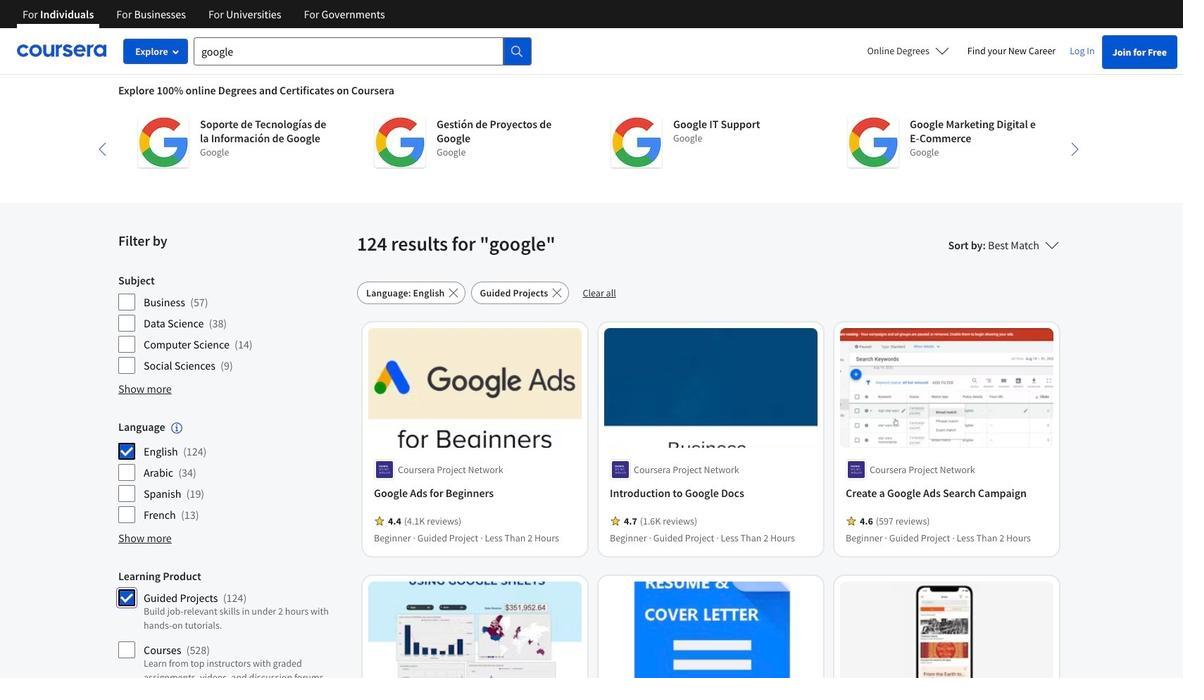 Task type: locate. For each thing, give the bounding box(es) containing it.
None search field
[[194, 37, 532, 65]]

3 group from the top
[[118, 569, 349, 678]]

1 vertical spatial group
[[118, 420, 349, 524]]

coursera image
[[17, 40, 106, 62]]

1 google image from the left
[[138, 117, 189, 168]]

2 vertical spatial group
[[118, 569, 349, 678]]

0 vertical spatial group
[[118, 273, 349, 375]]

google image
[[138, 117, 189, 168], [375, 117, 425, 168], [611, 117, 662, 168], [848, 117, 899, 168]]

group
[[118, 273, 349, 375], [118, 420, 349, 524], [118, 569, 349, 678]]



Task type: vqa. For each thing, say whether or not it's contained in the screenshot.
2nd list from the right
no



Task type: describe. For each thing, give the bounding box(es) containing it.
2 group from the top
[[118, 420, 349, 524]]

What do you want to learn? text field
[[194, 37, 504, 65]]

1 group from the top
[[118, 273, 349, 375]]

3 google image from the left
[[611, 117, 662, 168]]

2 google image from the left
[[375, 117, 425, 168]]

4 google image from the left
[[848, 117, 899, 168]]

information about this filter group image
[[171, 423, 182, 434]]

banner navigation
[[11, 0, 396, 28]]



